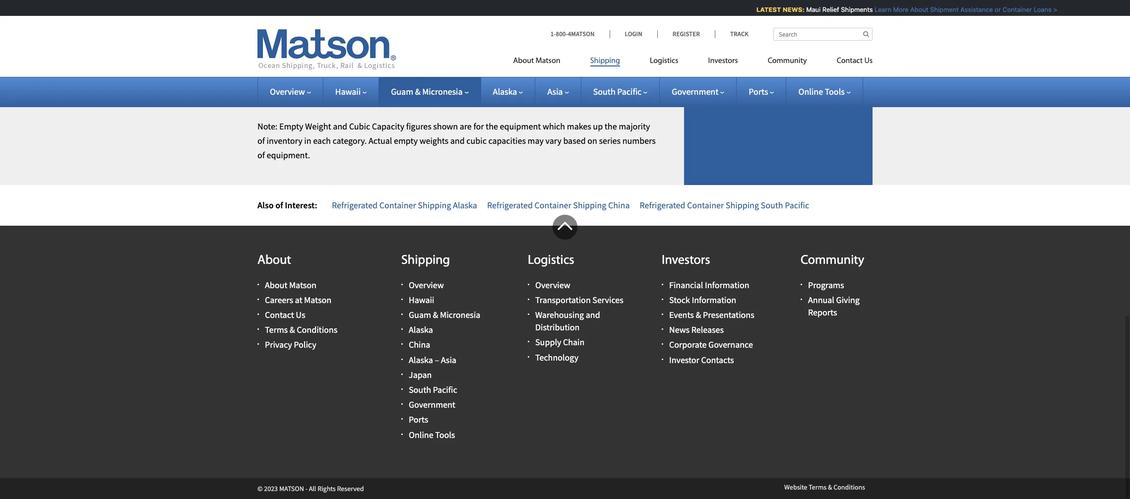 Task type: describe. For each thing, give the bounding box(es) containing it.
are
[[460, 121, 472, 132]]

governance
[[709, 339, 753, 351]]

>
[[1050, 5, 1054, 13]]

backtop image
[[553, 215, 578, 240]]

online inside overview hawaii guam & micronesia alaska china alaska – asia japan south pacific government ports online tools
[[409, 429, 433, 440]]

online tools
[[799, 86, 845, 97]]

about for about matson
[[513, 57, 534, 65]]

website terms & conditions link
[[784, 483, 865, 492]]

latest news: maui relief shipments learn more about shipment assistance or container loans >
[[753, 5, 1054, 13]]

reports
[[808, 307, 837, 318]]

stock information link
[[669, 294, 736, 306]]

refrigerated container shipping south pacific link
[[640, 199, 809, 211]]

investor contacts link
[[669, 354, 734, 365]]

or
[[991, 5, 997, 13]]

0 vertical spatial online
[[799, 86, 823, 97]]

at
[[295, 294, 302, 306]]

technology link
[[535, 352, 579, 363]]

based
[[563, 135, 586, 146]]

warehousing
[[535, 309, 584, 321]]

careers
[[265, 294, 293, 306]]

us inside contact us link
[[865, 57, 873, 65]]

about matson link for careers at matson link
[[265, 279, 317, 291]]

rights
[[318, 484, 336, 493]]

cubic for 2,340 ft.
[[400, 23, 421, 35]]

0 horizontal spatial hawaii
[[335, 86, 361, 97]]

container for refrigerated container shipping alaska
[[379, 199, 416, 211]]

guam & micronesia link for left overview link's hawaii link
[[391, 86, 469, 97]]

top menu navigation
[[513, 52, 873, 72]]

& inside financial information stock information events & presentations news releases corporate governance investor contacts
[[696, 309, 701, 321]]

1 horizontal spatial south pacific link
[[593, 86, 648, 97]]

annual giving reports link
[[808, 294, 860, 318]]

up
[[593, 121, 603, 132]]

0 horizontal spatial online tools link
[[409, 429, 455, 440]]

ports inside overview hawaii guam & micronesia alaska china alaska – asia japan south pacific government ports online tools
[[409, 414, 428, 425]]

register link
[[657, 30, 715, 38]]

more
[[890, 5, 905, 13]]

width: for 9'6″
[[431, 67, 455, 78]]

guam & micronesia
[[391, 86, 463, 97]]

refrigerated container shipping china link
[[487, 199, 630, 211]]

0 vertical spatial online tools link
[[799, 86, 851, 97]]

annual
[[808, 294, 835, 306]]

weights
[[420, 135, 449, 146]]

0 horizontal spatial overview link
[[270, 86, 311, 97]]

outside length:
[[258, 45, 317, 57]]

capacities
[[488, 135, 526, 146]]

alaska link for china link
[[409, 324, 433, 336]]

guam inside overview hawaii guam & micronesia alaska china alaska – asia japan south pacific government ports online tools
[[409, 309, 431, 321]]

also
[[258, 199, 274, 211]]

2,340 ft.
[[471, 23, 501, 35]]

0 vertical spatial micronesia
[[422, 86, 463, 97]]

reserved
[[337, 484, 364, 493]]

contact inside top menu navigation
[[837, 57, 863, 65]]

maui
[[803, 5, 817, 13]]

shipping for refrigerated container shipping china
[[573, 199, 607, 211]]

width: for 8'6″
[[288, 67, 313, 78]]

services
[[593, 294, 624, 306]]

0 horizontal spatial contact us link
[[265, 309, 305, 321]]

refrigerated for refrigerated container shipping south pacific
[[640, 199, 686, 211]]

empty
[[279, 121, 303, 132]]

1 vertical spatial conditions
[[834, 483, 865, 492]]

outside width: for 8'6″
[[258, 67, 313, 78]]

each
[[313, 135, 331, 146]]

south pacific
[[593, 86, 642, 97]]

careers at matson link
[[265, 294, 331, 306]]

equipment.
[[267, 149, 310, 161]]

& up figures
[[415, 86, 421, 97]]

length:
[[288, 45, 317, 57]]

& inside overview hawaii guam & micronesia alaska china alaska – asia japan south pacific government ports online tools
[[433, 309, 438, 321]]

1-800-4matson link
[[551, 30, 610, 38]]

2 horizontal spatial pacific
[[785, 199, 809, 211]]

logistics link
[[635, 52, 693, 72]]

2,340
[[471, 23, 491, 35]]

japan link
[[409, 369, 432, 380]]

financial information link
[[669, 279, 750, 291]]

4matson
[[568, 30, 595, 38]]

for
[[474, 121, 484, 132]]

2 horizontal spatial south
[[761, 199, 783, 211]]

1,003 ft.
[[324, 23, 354, 35]]

1 the from the left
[[486, 121, 498, 132]]

track
[[730, 30, 749, 38]]

figures
[[406, 121, 432, 132]]

china link
[[409, 339, 430, 351]]

loans
[[1030, 5, 1048, 13]]

track link
[[715, 30, 749, 38]]

about matson
[[513, 57, 561, 65]]

majority
[[619, 121, 650, 132]]

community link
[[753, 52, 822, 72]]

corporate governance link
[[669, 339, 753, 351]]

financial
[[669, 279, 703, 291]]

0 vertical spatial information
[[705, 279, 750, 291]]

shipments
[[838, 5, 869, 13]]

logistics inside logistics link
[[650, 57, 679, 65]]

technology
[[535, 352, 579, 363]]

2 the from the left
[[605, 121, 617, 132]]

interest:
[[285, 199, 317, 211]]

outside width: for 9'6″
[[400, 67, 455, 78]]

1 vertical spatial of
[[258, 149, 265, 161]]

empty
[[394, 135, 418, 146]]

1 horizontal spatial south
[[593, 86, 616, 97]]

overview hawaii guam & micronesia alaska china alaska – asia japan south pacific government ports online tools
[[409, 279, 481, 440]]

height: for 8'6″
[[288, 89, 316, 100]]

website
[[784, 483, 808, 492]]

investors link
[[693, 52, 753, 72]]

programs link
[[808, 279, 844, 291]]

contact inside about matson careers at matson contact us terms & conditions privacy policy
[[265, 309, 294, 321]]

height: for 9'6″
[[431, 89, 458, 100]]

outside up note:
[[258, 89, 287, 100]]

0 vertical spatial china
[[608, 199, 630, 211]]

refrigerated for refrigerated container shipping alaska
[[332, 199, 378, 211]]

about for about
[[258, 254, 291, 268]]

2 vertical spatial of
[[275, 199, 283, 211]]

container for refrigerated container shipping south pacific
[[687, 199, 724, 211]]

0 vertical spatial and
[[333, 121, 347, 132]]

shipping for refrigerated container shipping alaska
[[418, 199, 451, 211]]

vary
[[546, 135, 562, 146]]

1 horizontal spatial ports link
[[749, 86, 774, 97]]

shipping for refrigerated container shipping south pacific
[[726, 199, 759, 211]]

footer containing about
[[0, 215, 1130, 499]]

2 vertical spatial matson
[[304, 294, 331, 306]]

inventory
[[267, 135, 303, 146]]

0 horizontal spatial ports link
[[409, 414, 428, 425]]

transportation
[[535, 294, 591, 306]]

8'6″
[[324, 89, 339, 100]]

alaska link for asia link
[[493, 86, 523, 97]]

0 vertical spatial of
[[258, 135, 265, 146]]

overview for overview hawaii guam & micronesia alaska china alaska – asia japan south pacific government ports online tools
[[409, 279, 444, 291]]

programs
[[808, 279, 844, 291]]

©
[[258, 484, 263, 493]]

cubic for 1,003 ft.
[[258, 23, 279, 35]]

outside up figures
[[400, 89, 429, 100]]

shipping inside top menu navigation
[[590, 57, 620, 65]]

supply chain link
[[535, 337, 585, 348]]

0 vertical spatial contact us link
[[822, 52, 873, 72]]

container for refrigerated container shipping china
[[535, 199, 571, 211]]

financial information stock information events & presentations news releases corporate governance investor contacts
[[669, 279, 755, 365]]

community inside footer
[[801, 254, 865, 268]]

learn
[[871, 5, 888, 13]]

1 horizontal spatial terms
[[809, 483, 827, 492]]

login link
[[610, 30, 657, 38]]

0 vertical spatial government link
[[672, 86, 725, 97]]

community inside top menu navigation
[[768, 57, 807, 65]]

overview link for logistics
[[535, 279, 570, 291]]

corporate
[[669, 339, 707, 351]]

chain
[[563, 337, 585, 348]]

ft. for 1,003 ft.
[[346, 23, 354, 35]]

on
[[588, 135, 597, 146]]



Task type: locate. For each thing, give the bounding box(es) containing it.
about matson link
[[513, 52, 575, 72], [265, 279, 317, 291]]

contact down search search field
[[837, 57, 863, 65]]

1 vertical spatial information
[[692, 294, 736, 306]]

0 vertical spatial guam & micronesia link
[[391, 86, 469, 97]]

1 vertical spatial us
[[296, 309, 305, 321]]

0 vertical spatial investors
[[708, 57, 738, 65]]

alaska link up china link
[[409, 324, 433, 336]]

1 vertical spatial alaska link
[[409, 324, 433, 336]]

section
[[672, 0, 885, 185]]

outside width: up guam & micronesia
[[400, 67, 455, 78]]

the right up
[[605, 121, 617, 132]]

0 horizontal spatial overview
[[270, 86, 305, 97]]

0 horizontal spatial south pacific link
[[409, 384, 457, 395]]

1 vertical spatial logistics
[[528, 254, 574, 268]]

–
[[435, 354, 439, 365]]

1 horizontal spatial china
[[608, 199, 630, 211]]

south pacific link down shipping link
[[593, 86, 648, 97]]

1 horizontal spatial online
[[799, 86, 823, 97]]

1 horizontal spatial conditions
[[834, 483, 865, 492]]

0 horizontal spatial contact
[[265, 309, 294, 321]]

1 horizontal spatial contact us link
[[822, 52, 873, 72]]

0 horizontal spatial height:
[[288, 89, 316, 100]]

government down top menu navigation
[[672, 86, 719, 97]]

and inside overview transportation services warehousing and distribution supply chain technology
[[586, 309, 600, 321]]

height: left 8'6″
[[288, 89, 316, 100]]

tools inside overview hawaii guam & micronesia alaska china alaska – asia japan south pacific government ports online tools
[[435, 429, 455, 440]]

1 vertical spatial government
[[409, 399, 455, 410]]

1 vertical spatial tools
[[435, 429, 455, 440]]

numbers
[[623, 135, 656, 146]]

0 horizontal spatial alaska link
[[409, 324, 433, 336]]

outside down outside length:
[[258, 67, 287, 78]]

of left equipment.
[[258, 149, 265, 161]]

2 outside width: from the left
[[400, 67, 455, 78]]

1 ft. from the left
[[346, 23, 354, 35]]

1 horizontal spatial government
[[672, 86, 719, 97]]

ports down "japan"
[[409, 414, 428, 425]]

ports
[[749, 86, 768, 97], [409, 414, 428, 425]]

0 horizontal spatial width:
[[288, 67, 313, 78]]

outside height: for 9'6″
[[400, 89, 458, 100]]

cubic
[[467, 135, 487, 146]]

contacts
[[701, 354, 734, 365]]

0 vertical spatial contact
[[837, 57, 863, 65]]

logistics
[[650, 57, 679, 65], [528, 254, 574, 268]]

1-
[[551, 30, 556, 38]]

of right also
[[275, 199, 283, 211]]

2 refrigerated from the left
[[487, 199, 533, 211]]

ports link
[[749, 86, 774, 97], [409, 414, 428, 425]]

pacific inside overview hawaii guam & micronesia alaska china alaska – asia japan south pacific government ports online tools
[[433, 384, 457, 395]]

1 vertical spatial guam
[[409, 309, 431, 321]]

latest
[[753, 5, 778, 13]]

terms right website
[[809, 483, 827, 492]]

presentations
[[703, 309, 755, 321]]

ft. right 1,003
[[346, 23, 354, 35]]

relief
[[819, 5, 836, 13]]

login
[[625, 30, 642, 38]]

© 2023 matson ‐ all rights reserved
[[258, 484, 364, 493]]

investors
[[708, 57, 738, 65], [662, 254, 710, 268]]

shipping link
[[575, 52, 635, 72]]

contact us
[[837, 57, 873, 65]]

south
[[593, 86, 616, 97], [761, 199, 783, 211], [409, 384, 431, 395]]

pacific
[[617, 86, 642, 97], [785, 199, 809, 211], [433, 384, 457, 395]]

china
[[608, 199, 630, 211], [409, 339, 430, 351]]

ft. for 2,340 ft.
[[493, 23, 501, 35]]

ports down community link
[[749, 86, 768, 97]]

1 vertical spatial hawaii link
[[409, 294, 434, 306]]

government down "japan"
[[409, 399, 455, 410]]

2 vertical spatial and
[[586, 309, 600, 321]]

events
[[669, 309, 694, 321]]

& right website
[[828, 483, 832, 492]]

0 vertical spatial south
[[593, 86, 616, 97]]

1 outside height: from the left
[[258, 89, 316, 100]]

guam & micronesia link up china link
[[409, 309, 481, 321]]

1 vertical spatial and
[[450, 135, 465, 146]]

guam up capacity
[[391, 86, 413, 97]]

asia up which at the top of page
[[548, 86, 563, 97]]

1 horizontal spatial tools
[[825, 86, 845, 97]]

online
[[799, 86, 823, 97], [409, 429, 433, 440]]

hawaii down 20′
[[335, 86, 361, 97]]

1,003
[[324, 23, 344, 35]]

0 horizontal spatial online
[[409, 429, 433, 440]]

1 vertical spatial online tools link
[[409, 429, 455, 440]]

0 horizontal spatial hawaii link
[[335, 86, 367, 97]]

contact down careers
[[265, 309, 294, 321]]

assistance
[[957, 5, 989, 13]]

width: down length:
[[288, 67, 313, 78]]

ports link down "japan"
[[409, 414, 428, 425]]

policy
[[294, 339, 316, 351]]

0 vertical spatial matson
[[536, 57, 561, 65]]

refrigerated container shipping alaska link
[[332, 199, 477, 211]]

news
[[669, 324, 690, 336]]

outside height: up figures
[[400, 89, 458, 100]]

matson
[[536, 57, 561, 65], [289, 279, 317, 291], [304, 294, 331, 306]]

hawaii up china link
[[409, 294, 434, 306]]

guam & micronesia link
[[391, 86, 469, 97], [409, 309, 481, 321]]

note: empty weight and cubic capacity figures shown are for the equipment which makes up the majority of inventory in each category. actual empty weights and cubic capacities may vary based on series numbers of equipment.
[[258, 121, 656, 161]]

0 horizontal spatial ft.
[[346, 23, 354, 35]]

0 horizontal spatial south
[[409, 384, 431, 395]]

hawaii link up china link
[[409, 294, 434, 306]]

investors down track link
[[708, 57, 738, 65]]

tools
[[825, 86, 845, 97], [435, 429, 455, 440]]

capacity: for 1,003 ft.
[[280, 23, 315, 35]]

matson down 1-
[[536, 57, 561, 65]]

hawaii link for overview link corresponding to shipping
[[409, 294, 434, 306]]

1 vertical spatial ports link
[[409, 414, 428, 425]]

0 vertical spatial about matson link
[[513, 52, 575, 72]]

1 cubic capacity: from the left
[[258, 23, 315, 35]]

1 8′ from the left
[[324, 67, 331, 78]]

1 capacity: from the left
[[280, 23, 315, 35]]

8′ up 9'6″ at the top left
[[471, 67, 478, 78]]

1 horizontal spatial 8′
[[471, 67, 478, 78]]

overview for overview transportation services warehousing and distribution supply chain technology
[[535, 279, 570, 291]]

1 height: from the left
[[288, 89, 316, 100]]

capacity
[[372, 121, 404, 132]]

width: up guam & micronesia
[[431, 67, 455, 78]]

information
[[705, 279, 750, 291], [692, 294, 736, 306]]

blue matson logo with ocean, shipping, truck, rail and logistics written beneath it. image
[[258, 29, 396, 70]]

contact us link down the search 'icon'
[[822, 52, 873, 72]]

of down note:
[[258, 135, 265, 146]]

0 horizontal spatial pacific
[[433, 384, 457, 395]]

1 vertical spatial contact
[[265, 309, 294, 321]]

2 horizontal spatial overview link
[[535, 279, 570, 291]]

1 vertical spatial online
[[409, 429, 433, 440]]

& up –
[[433, 309, 438, 321]]

capacity: up length:
[[280, 23, 315, 35]]

2 outside height: from the left
[[400, 89, 458, 100]]

outside left length:
[[258, 45, 287, 57]]

micronesia inside overview hawaii guam & micronesia alaska china alaska – asia japan south pacific government ports online tools
[[440, 309, 481, 321]]

2 vertical spatial south
[[409, 384, 431, 395]]

contact us link
[[822, 52, 873, 72], [265, 309, 305, 321]]

1 horizontal spatial width:
[[431, 67, 455, 78]]

conditions
[[297, 324, 338, 336], [834, 483, 865, 492]]

footer
[[0, 215, 1130, 499]]

None search field
[[774, 28, 873, 41]]

& inside about matson careers at matson contact us terms & conditions privacy policy
[[290, 324, 295, 336]]

width:
[[288, 67, 313, 78], [431, 67, 455, 78]]

outside height: up empty
[[258, 89, 316, 100]]

0 vertical spatial alaska link
[[493, 86, 523, 97]]

alaska – asia link
[[409, 354, 456, 365]]

8′ for 9'6″
[[471, 67, 478, 78]]

cubic capacity: for 1,003 ft.
[[258, 23, 315, 35]]

1 horizontal spatial ft.
[[493, 23, 501, 35]]

outside width:
[[258, 67, 313, 78], [400, 67, 455, 78]]

about matson link for shipping link
[[513, 52, 575, 72]]

1 vertical spatial china
[[409, 339, 430, 351]]

about
[[907, 5, 925, 13], [513, 57, 534, 65], [258, 254, 291, 268], [265, 279, 287, 291]]

capacity:
[[280, 23, 315, 35], [423, 23, 457, 35]]

0 vertical spatial ports
[[749, 86, 768, 97]]

8′ down 20′
[[324, 67, 331, 78]]

& up news releases link
[[696, 309, 701, 321]]

releases
[[692, 324, 724, 336]]

capacity: left 2,340
[[423, 23, 457, 35]]

may
[[528, 135, 544, 146]]

terms inside about matson careers at matson contact us terms & conditions privacy policy
[[265, 324, 288, 336]]

series
[[599, 135, 621, 146]]

and down are
[[450, 135, 465, 146]]

2 height: from the left
[[431, 89, 458, 100]]

government link down top menu navigation
[[672, 86, 725, 97]]

1 horizontal spatial ports
[[749, 86, 768, 97]]

asia inside overview hawaii guam & micronesia alaska china alaska – asia japan south pacific government ports online tools
[[441, 354, 456, 365]]

matson inside top menu navigation
[[536, 57, 561, 65]]

overview link for shipping
[[409, 279, 444, 291]]

supply
[[535, 337, 561, 348]]

Search search field
[[774, 28, 873, 41]]

overview for overview
[[270, 86, 305, 97]]

1 horizontal spatial contact
[[837, 57, 863, 65]]

search image
[[863, 31, 869, 37]]

guam
[[391, 86, 413, 97], [409, 309, 431, 321]]

about matson link up careers at matson link
[[265, 279, 317, 291]]

1 horizontal spatial government link
[[672, 86, 725, 97]]

about matson link down 1-
[[513, 52, 575, 72]]

overview inside overview hawaii guam & micronesia alaska china alaska – asia japan south pacific government ports online tools
[[409, 279, 444, 291]]

hawaii link for left overview link
[[335, 86, 367, 97]]

1 horizontal spatial hawaii link
[[409, 294, 434, 306]]

privacy
[[265, 339, 292, 351]]

& up privacy policy link on the left of page
[[290, 324, 295, 336]]

2 horizontal spatial cubic
[[400, 23, 421, 35]]

cubic capacity: for 2,340 ft.
[[400, 23, 457, 35]]

1 horizontal spatial logistics
[[650, 57, 679, 65]]

the
[[486, 121, 498, 132], [605, 121, 617, 132]]

warehousing and distribution link
[[535, 309, 600, 333]]

refrigerated container shipping south pacific
[[640, 199, 809, 211]]

2 vertical spatial pacific
[[433, 384, 457, 395]]

terms
[[265, 324, 288, 336], [809, 483, 827, 492]]

refrigerated container shipping alaska
[[332, 199, 477, 211]]

0 horizontal spatial tools
[[435, 429, 455, 440]]

hawaii inside overview hawaii guam & micronesia alaska china alaska – asia japan south pacific government ports online tools
[[409, 294, 434, 306]]

makes
[[567, 121, 591, 132]]

logistics inside footer
[[528, 254, 574, 268]]

1 horizontal spatial overview
[[409, 279, 444, 291]]

actual
[[369, 135, 392, 146]]

community down search search field
[[768, 57, 807, 65]]

1 outside width: from the left
[[258, 67, 313, 78]]

hawaii
[[335, 86, 361, 97], [409, 294, 434, 306]]

9'6″
[[471, 89, 486, 100]]

0 horizontal spatial cubic capacity:
[[258, 23, 315, 35]]

us up terms & conditions "link"
[[296, 309, 305, 321]]

2 cubic capacity: from the left
[[400, 23, 457, 35]]

1 horizontal spatial us
[[865, 57, 873, 65]]

alaska link right 9'6″ at the top left
[[493, 86, 523, 97]]

community up programs link
[[801, 254, 865, 268]]

investors up financial
[[662, 254, 710, 268]]

0 horizontal spatial conditions
[[297, 324, 338, 336]]

1 vertical spatial contact us link
[[265, 309, 305, 321]]

us down the search 'icon'
[[865, 57, 873, 65]]

contact
[[837, 57, 863, 65], [265, 309, 294, 321]]

us inside about matson careers at matson contact us terms & conditions privacy policy
[[296, 309, 305, 321]]

1 vertical spatial investors
[[662, 254, 710, 268]]

government link down "japan"
[[409, 399, 455, 410]]

0 vertical spatial ports link
[[749, 86, 774, 97]]

1 refrigerated from the left
[[332, 199, 378, 211]]

1 vertical spatial matson
[[289, 279, 317, 291]]

shipment
[[927, 5, 955, 13]]

1 vertical spatial pacific
[[785, 199, 809, 211]]

cubic capacity:
[[258, 23, 315, 35], [400, 23, 457, 35]]

0 horizontal spatial asia
[[441, 354, 456, 365]]

2 ft. from the left
[[493, 23, 501, 35]]

government link
[[672, 86, 725, 97], [409, 399, 455, 410]]

0 horizontal spatial ports
[[409, 414, 428, 425]]

1 horizontal spatial height:
[[431, 89, 458, 100]]

1 width: from the left
[[288, 67, 313, 78]]

0 horizontal spatial logistics
[[528, 254, 574, 268]]

investors inside top menu navigation
[[708, 57, 738, 65]]

1 vertical spatial asia
[[441, 354, 456, 365]]

conditions inside about matson careers at matson contact us terms & conditions privacy policy
[[297, 324, 338, 336]]

asia link
[[548, 86, 569, 97]]

matson for about matson careers at matson contact us terms & conditions privacy policy
[[289, 279, 317, 291]]

contact us link down careers
[[265, 309, 305, 321]]

1-800-4matson
[[551, 30, 595, 38]]

hawaii link
[[335, 86, 367, 97], [409, 294, 434, 306]]

south pacific link
[[593, 86, 648, 97], [409, 384, 457, 395]]

matson up at
[[289, 279, 317, 291]]

1 vertical spatial guam & micronesia link
[[409, 309, 481, 321]]

community
[[768, 57, 807, 65], [801, 254, 865, 268]]

giving
[[836, 294, 860, 306]]

south pacific link down "japan"
[[409, 384, 457, 395]]

0 horizontal spatial us
[[296, 309, 305, 321]]

1 vertical spatial terms
[[809, 483, 827, 492]]

0 vertical spatial pacific
[[617, 86, 642, 97]]

china inside overview hawaii guam & micronesia alaska china alaska – asia japan south pacific government ports online tools
[[409, 339, 430, 351]]

also of interest:
[[258, 199, 317, 211]]

hawaii link down 20′
[[335, 86, 367, 97]]

capacity: for 2,340 ft.
[[423, 23, 457, 35]]

information up events & presentations link
[[692, 294, 736, 306]]

0 vertical spatial guam
[[391, 86, 413, 97]]

learn more about shipment assistance or container loans > link
[[871, 5, 1054, 13]]

0 horizontal spatial terms
[[265, 324, 288, 336]]

matson right at
[[304, 294, 331, 306]]

guam & micronesia link up figures
[[391, 86, 469, 97]]

cubic inside note: empty weight and cubic capacity figures shown are for the equipment which makes up the majority of inventory in each category. actual empty weights and cubic capacities may vary based on series numbers of equipment.
[[349, 121, 370, 132]]

2 width: from the left
[[431, 67, 455, 78]]

‐
[[305, 484, 308, 493]]

news releases link
[[669, 324, 724, 336]]

and up category.
[[333, 121, 347, 132]]

2023 matson
[[264, 484, 304, 493]]

outside width: down outside length:
[[258, 67, 313, 78]]

guam & micronesia link for hawaii link for overview link corresponding to shipping
[[409, 309, 481, 321]]

0 horizontal spatial refrigerated
[[332, 199, 378, 211]]

south inside overview hawaii guam & micronesia alaska china alaska – asia japan south pacific government ports online tools
[[409, 384, 431, 395]]

1 horizontal spatial about matson link
[[513, 52, 575, 72]]

0 vertical spatial us
[[865, 57, 873, 65]]

3 refrigerated from the left
[[640, 199, 686, 211]]

matson for about matson
[[536, 57, 561, 65]]

asia right –
[[441, 354, 456, 365]]

1 horizontal spatial hawaii
[[409, 294, 434, 306]]

about for about matson careers at matson contact us terms & conditions privacy policy
[[265, 279, 287, 291]]

about inside about matson careers at matson contact us terms & conditions privacy policy
[[265, 279, 287, 291]]

outside height: for 8'6″
[[258, 89, 316, 100]]

in
[[304, 135, 311, 146]]

0 vertical spatial asia
[[548, 86, 563, 97]]

overview inside overview transportation services warehousing and distribution supply chain technology
[[535, 279, 570, 291]]

height: up shown at the left
[[431, 89, 458, 100]]

1 vertical spatial south pacific link
[[409, 384, 457, 395]]

1 horizontal spatial capacity:
[[423, 23, 457, 35]]

0 vertical spatial logistics
[[650, 57, 679, 65]]

height:
[[288, 89, 316, 100], [431, 89, 458, 100]]

ft. right 2,340
[[493, 23, 501, 35]]

refrigerated for refrigerated container shipping china
[[487, 199, 533, 211]]

terms up privacy
[[265, 324, 288, 336]]

0 vertical spatial tools
[[825, 86, 845, 97]]

refrigerated container shipping china
[[487, 199, 630, 211]]

government inside overview hawaii guam & micronesia alaska china alaska – asia japan south pacific government ports online tools
[[409, 399, 455, 410]]

guam up china link
[[409, 309, 431, 321]]

1 horizontal spatial the
[[605, 121, 617, 132]]

8′ for 8'6″
[[324, 67, 331, 78]]

information up stock information link
[[705, 279, 750, 291]]

about inside top menu navigation
[[513, 57, 534, 65]]

1 vertical spatial community
[[801, 254, 865, 268]]

outside up guam & micronesia
[[400, 67, 429, 78]]

logistics down backtop image
[[528, 254, 574, 268]]

1 horizontal spatial and
[[450, 135, 465, 146]]

shipping
[[590, 57, 620, 65], [418, 199, 451, 211], [573, 199, 607, 211], [726, 199, 759, 211], [401, 254, 450, 268]]

and down transportation services link
[[586, 309, 600, 321]]

the right for
[[486, 121, 498, 132]]

2 capacity: from the left
[[423, 23, 457, 35]]

ports link down community link
[[749, 86, 774, 97]]

1 vertical spatial micronesia
[[440, 309, 481, 321]]

2 8′ from the left
[[471, 67, 478, 78]]

logistics down register link
[[650, 57, 679, 65]]

1 vertical spatial government link
[[409, 399, 455, 410]]



Task type: vqa. For each thing, say whether or not it's contained in the screenshot.
the topmost not
no



